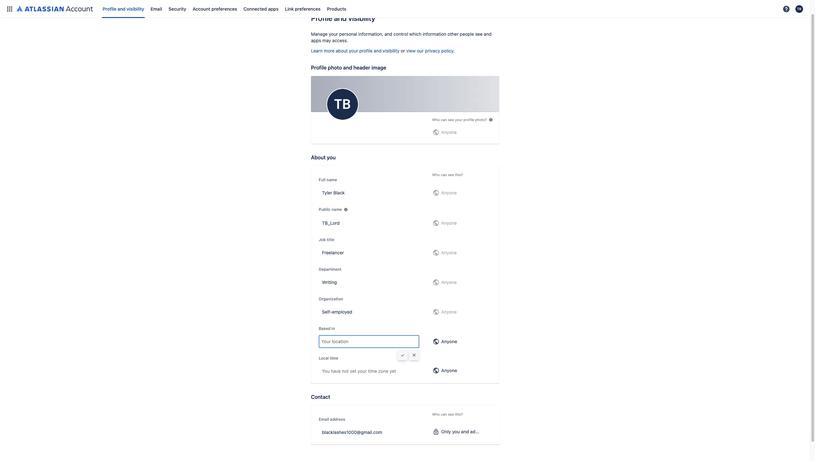 Task type: vqa. For each thing, say whether or not it's contained in the screenshot.
the profile for and
yes



Task type: describe. For each thing, give the bounding box(es) containing it.
3 anyone from the top
[[441, 221, 457, 226]]

profile and visibility link
[[101, 4, 146, 14]]

profile for photo?
[[464, 118, 474, 122]]

your right about
[[349, 48, 358, 54]]

6 anyone from the top
[[441, 310, 457, 315]]

your left photo?
[[455, 118, 463, 122]]

local time
[[319, 356, 338, 361]]

cancel image
[[412, 353, 417, 358]]

2 who from the top
[[432, 173, 440, 177]]

personal
[[339, 31, 357, 37]]

2 who can see this? from the top
[[432, 413, 463, 417]]

public name
[[319, 207, 342, 212]]

not
[[342, 369, 349, 374]]

banner containing profile and visibility
[[0, 0, 811, 18]]

employed
[[332, 310, 352, 315]]

manage your personal information, and control which information other people see and apps may access.
[[311, 31, 492, 43]]

about
[[311, 155, 326, 161]]

email for email
[[151, 6, 162, 11]]

other
[[448, 31, 459, 37]]

view our privacy policy link
[[406, 48, 454, 54]]

account image
[[796, 5, 804, 13]]

2 anyone from the top
[[441, 190, 457, 196]]

connected
[[244, 6, 267, 11]]

who can see your profile photo?
[[432, 118, 487, 122]]

apps inside the manage profile menu element
[[268, 6, 279, 11]]

email address
[[319, 418, 345, 422]]

which
[[410, 31, 422, 37]]

you
[[322, 369, 330, 374]]

access.
[[332, 38, 348, 43]]

account preferences
[[193, 6, 237, 11]]

information,
[[359, 31, 383, 37]]

account preferences link
[[191, 4, 239, 14]]

link preferences link
[[283, 4, 323, 14]]

freelancer
[[322, 250, 344, 256]]

profile photo and header image
[[311, 65, 386, 71]]

see inside manage your personal information, and control which information other people see and apps may access.
[[475, 31, 483, 37]]

learn more about your profile and visibility link
[[311, 48, 400, 54]]

preferences for account preferences
[[212, 6, 237, 11]]

only you and admins button
[[430, 426, 494, 439]]

manage
[[311, 31, 328, 37]]

may
[[323, 38, 331, 43]]

tyler
[[322, 190, 332, 196]]

you for about
[[327, 155, 336, 161]]

3 who from the top
[[432, 413, 440, 417]]

7 anyone from the top
[[441, 339, 457, 345]]

local
[[319, 356, 329, 361]]

manage profile menu element
[[4, 0, 781, 18]]

your inside manage your personal information, and control which information other people see and apps may access.
[[329, 31, 338, 37]]

title
[[327, 238, 334, 242]]

writing
[[322, 280, 337, 285]]

2 vertical spatial visibility
[[383, 48, 400, 54]]

self-employed
[[322, 310, 352, 315]]

you have not set your time zone yet
[[322, 369, 396, 374]]

header
[[354, 65, 370, 71]]

8 anyone from the top
[[441, 368, 457, 374]]

2 vertical spatial profile
[[311, 65, 327, 71]]

contact
[[311, 395, 330, 400]]

and inside the manage profile menu element
[[118, 6, 126, 11]]

1 horizontal spatial time
[[368, 369, 377, 374]]

1 this? from the top
[[455, 173, 463, 177]]

anyone button for local time
[[430, 365, 494, 378]]

profile and visibility inside the manage profile menu element
[[103, 6, 144, 11]]

1 can from the top
[[441, 118, 447, 122]]

about
[[336, 48, 348, 54]]

confirm image
[[400, 353, 405, 358]]

people
[[460, 31, 474, 37]]

products link
[[325, 4, 348, 14]]

1 who can see this? from the top
[[432, 173, 463, 177]]

control
[[394, 31, 408, 37]]

or
[[401, 48, 405, 54]]

learn
[[311, 48, 323, 54]]



Task type: locate. For each thing, give the bounding box(es) containing it.
our
[[417, 48, 424, 54]]

3 can from the top
[[441, 413, 447, 417]]

and inside popup button
[[461, 430, 469, 435]]

products
[[327, 6, 346, 11]]

visibility left email link
[[127, 6, 144, 11]]

0 vertical spatial you
[[327, 155, 336, 161]]

1 horizontal spatial profile and visibility
[[311, 14, 375, 23]]

who can see this?
[[432, 173, 463, 177], [432, 413, 463, 417]]

5 anyone from the top
[[441, 280, 457, 285]]

0 horizontal spatial profile and visibility
[[103, 6, 144, 11]]

time right local
[[330, 356, 338, 361]]

security link
[[167, 4, 188, 14]]

0 vertical spatial time
[[330, 356, 338, 361]]

policy
[[442, 48, 454, 54]]

in
[[332, 327, 335, 331]]

email left address
[[319, 418, 329, 422]]

0 horizontal spatial time
[[330, 356, 338, 361]]

0 vertical spatial this?
[[455, 173, 463, 177]]

you inside popup button
[[452, 430, 460, 435]]

2 horizontal spatial visibility
[[383, 48, 400, 54]]

email
[[151, 6, 162, 11], [319, 418, 329, 422]]

name right the full
[[327, 178, 337, 183]]

profile up header
[[360, 48, 373, 54]]

0 horizontal spatial apps
[[268, 6, 279, 11]]

view
[[406, 48, 416, 54]]

based
[[319, 327, 331, 331]]

information
[[423, 31, 447, 37]]

more
[[324, 48, 335, 54]]

zone
[[379, 369, 389, 374]]

1 vertical spatial email
[[319, 418, 329, 422]]

yet
[[390, 369, 396, 374]]

0 horizontal spatial preferences
[[212, 6, 237, 11]]

profile
[[360, 48, 373, 54], [464, 118, 474, 122]]

visibility inside the manage profile menu element
[[127, 6, 144, 11]]

black
[[334, 190, 345, 196]]

1 vertical spatial name
[[332, 207, 342, 212]]

1 preferences from the left
[[212, 6, 237, 11]]

0 vertical spatial who can see this?
[[432, 173, 463, 177]]

anyone
[[441, 130, 457, 135], [441, 190, 457, 196], [441, 221, 457, 226], [441, 250, 457, 256], [441, 280, 457, 285], [441, 310, 457, 315], [441, 339, 457, 345], [441, 368, 457, 374]]

0 horizontal spatial email
[[151, 6, 162, 11]]

link
[[285, 6, 294, 11]]

set
[[350, 369, 357, 374]]

1 vertical spatial apps
[[311, 38, 321, 43]]

job title
[[319, 238, 334, 242]]

photo
[[328, 65, 342, 71]]

self-
[[322, 310, 332, 315]]

help image
[[783, 5, 791, 13]]

tyler black
[[322, 190, 345, 196]]

preferences right account
[[212, 6, 237, 11]]

job
[[319, 238, 326, 242]]

1 vertical spatial who can see this?
[[432, 413, 463, 417]]

apps inside manage your personal information, and control which information other people see and apps may access.
[[311, 38, 321, 43]]

2 this? from the top
[[455, 413, 463, 417]]

profile left photo?
[[464, 118, 474, 122]]

this?
[[455, 173, 463, 177], [455, 413, 463, 417]]

.
[[454, 48, 455, 54]]

1 vertical spatial time
[[368, 369, 377, 374]]

1 horizontal spatial you
[[452, 430, 460, 435]]

1 vertical spatial visibility
[[348, 14, 375, 23]]

based in
[[319, 327, 335, 331]]

organization
[[319, 297, 343, 302]]

Your location field
[[320, 336, 419, 348]]

0 vertical spatial profile and visibility
[[103, 6, 144, 11]]

1 vertical spatial who
[[432, 173, 440, 177]]

switch to... image
[[6, 5, 14, 13]]

profile
[[103, 6, 116, 11], [311, 14, 332, 23], [311, 65, 327, 71]]

2 preferences from the left
[[295, 6, 321, 11]]

public
[[319, 207, 331, 212]]

privacy
[[425, 48, 440, 54]]

your right set on the left bottom of page
[[358, 369, 367, 374]]

email left security
[[151, 6, 162, 11]]

banner
[[0, 0, 811, 18]]

who
[[432, 118, 440, 122], [432, 173, 440, 177], [432, 413, 440, 417]]

your up may
[[329, 31, 338, 37]]

security
[[169, 6, 186, 11]]

full
[[319, 178, 326, 183]]

0 vertical spatial who
[[432, 118, 440, 122]]

preferences inside the link preferences 'link'
[[295, 6, 321, 11]]

2 can from the top
[[441, 173, 447, 177]]

time left zone
[[368, 369, 377, 374]]

1 vertical spatial you
[[452, 430, 460, 435]]

preferences
[[212, 6, 237, 11], [295, 6, 321, 11]]

0 vertical spatial anyone button
[[430, 336, 494, 349]]

1 horizontal spatial profile
[[464, 118, 474, 122]]

and
[[118, 6, 126, 11], [334, 14, 347, 23], [385, 31, 392, 37], [484, 31, 492, 37], [374, 48, 382, 54], [343, 65, 352, 71], [461, 430, 469, 435]]

0 horizontal spatial profile
[[360, 48, 373, 54]]

1 anyone button from the top
[[430, 336, 494, 349]]

0 vertical spatial email
[[151, 6, 162, 11]]

2 vertical spatial can
[[441, 413, 447, 417]]

apps down manage
[[311, 38, 321, 43]]

1 vertical spatial can
[[441, 173, 447, 177]]

1 vertical spatial profile
[[311, 14, 332, 23]]

email for email address
[[319, 418, 329, 422]]

apps left the link
[[268, 6, 279, 11]]

name for full name
[[327, 178, 337, 183]]

photo?
[[475, 118, 487, 122]]

0 vertical spatial profile
[[360, 48, 373, 54]]

4 anyone from the top
[[441, 250, 457, 256]]

blacklashes1000@gmail.com
[[322, 430, 382, 436]]

department
[[319, 267, 342, 272]]

1 vertical spatial profile and visibility
[[311, 14, 375, 23]]

1 horizontal spatial preferences
[[295, 6, 321, 11]]

0 horizontal spatial visibility
[[127, 6, 144, 11]]

visibility left or
[[383, 48, 400, 54]]

1 horizontal spatial apps
[[311, 38, 321, 43]]

name
[[327, 178, 337, 183], [332, 207, 342, 212]]

2 anyone button from the top
[[430, 365, 494, 378]]

see
[[475, 31, 483, 37], [448, 118, 454, 122], [448, 173, 454, 177], [448, 413, 454, 417]]

visibility
[[127, 6, 144, 11], [348, 14, 375, 23], [383, 48, 400, 54]]

0 horizontal spatial you
[[327, 155, 336, 161]]

anyone button for based in
[[430, 336, 494, 349]]

connected apps
[[244, 6, 279, 11]]

1 horizontal spatial email
[[319, 418, 329, 422]]

connected apps link
[[242, 4, 281, 14]]

profile and visibility
[[103, 6, 144, 11], [311, 14, 375, 23]]

you right only
[[452, 430, 460, 435]]

learn more about your profile and visibility or view our privacy policy .
[[311, 48, 455, 54]]

profile for and
[[360, 48, 373, 54]]

email inside email link
[[151, 6, 162, 11]]

0 vertical spatial visibility
[[127, 6, 144, 11]]

1 anyone from the top
[[441, 130, 457, 135]]

0 vertical spatial name
[[327, 178, 337, 183]]

0 vertical spatial profile
[[103, 6, 116, 11]]

admins
[[470, 430, 486, 435]]

1 horizontal spatial visibility
[[348, 14, 375, 23]]

name right 'public'
[[332, 207, 342, 212]]

you
[[327, 155, 336, 161], [452, 430, 460, 435]]

1 vertical spatial profile
[[464, 118, 474, 122]]

image
[[372, 65, 386, 71]]

full name
[[319, 178, 337, 183]]

1 vertical spatial anyone button
[[430, 365, 494, 378]]

about you
[[311, 155, 336, 161]]

link preferences
[[285, 6, 321, 11]]

address
[[330, 418, 345, 422]]

only you and admins
[[441, 430, 486, 435]]

have
[[331, 369, 341, 374]]

preferences inside account preferences link
[[212, 6, 237, 11]]

you right about
[[327, 155, 336, 161]]

only
[[441, 430, 451, 435]]

0 vertical spatial can
[[441, 118, 447, 122]]

visibility up information, on the top left of page
[[348, 14, 375, 23]]

0 vertical spatial apps
[[268, 6, 279, 11]]

can
[[441, 118, 447, 122], [441, 173, 447, 177], [441, 413, 447, 417]]

2 vertical spatial who
[[432, 413, 440, 417]]

email link
[[149, 4, 164, 14]]

1 vertical spatial this?
[[455, 413, 463, 417]]

preferences for link preferences
[[295, 6, 321, 11]]

1 who from the top
[[432, 118, 440, 122]]

apps
[[268, 6, 279, 11], [311, 38, 321, 43]]

your
[[329, 31, 338, 37], [349, 48, 358, 54], [455, 118, 463, 122], [358, 369, 367, 374]]

anyone button
[[430, 336, 494, 349], [430, 365, 494, 378]]

preferences right the link
[[295, 6, 321, 11]]

time
[[330, 356, 338, 361], [368, 369, 377, 374]]

account
[[193, 6, 210, 11]]

you for only
[[452, 430, 460, 435]]

tb_lord
[[322, 221, 340, 226]]

name for public name
[[332, 207, 342, 212]]



